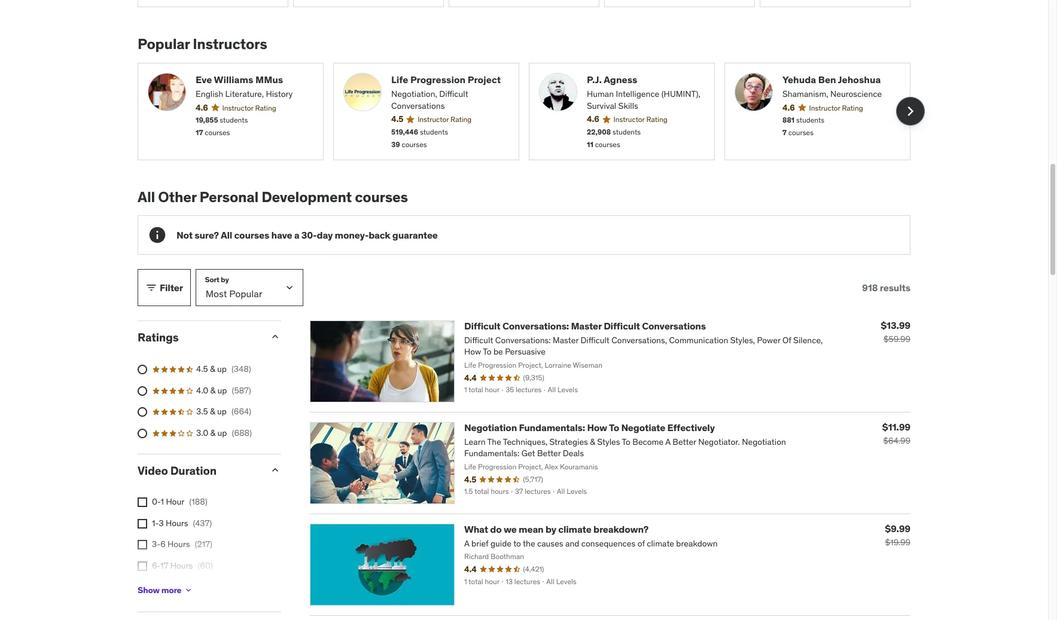 Task type: describe. For each thing, give the bounding box(es) containing it.
up for 4.5 & up
[[217, 364, 227, 375]]

difficult conversations: master difficult conversations link
[[465, 321, 707, 332]]

conversations inside life progression project negotiation, difficult conversations
[[392, 100, 445, 111]]

918 results status
[[863, 282, 911, 294]]

eve williams mmus english literature, history
[[196, 73, 293, 99]]

other
[[158, 188, 197, 206]]

do
[[491, 524, 502, 536]]

p.j. agness link
[[587, 73, 705, 86]]

rating for agness
[[647, 115, 668, 124]]

duration
[[170, 464, 217, 478]]

& for 4.0
[[210, 385, 216, 396]]

(437)
[[193, 518, 212, 529]]

difficult left conversations: at the bottom of page
[[465, 321, 501, 332]]

sure?
[[195, 229, 219, 241]]

english
[[196, 89, 223, 99]]

personal
[[200, 188, 259, 206]]

video
[[138, 464, 168, 478]]

881 students 7 courses
[[783, 116, 825, 137]]

eve
[[196, 73, 212, 85]]

students for progression
[[420, 127, 449, 136]]

rating for ben
[[843, 103, 864, 112]]

money-
[[335, 229, 369, 241]]

1 vertical spatial 17
[[161, 561, 168, 572]]

$13.99
[[881, 320, 911, 332]]

show more
[[138, 585, 182, 596]]

4.0
[[196, 385, 208, 396]]

popular
[[138, 35, 190, 53]]

popular instructors
[[138, 35, 267, 53]]

918 results
[[863, 282, 911, 294]]

hours for 1-3 hours
[[166, 518, 188, 529]]

carousel element
[[138, 63, 926, 160]]

3.5
[[196, 407, 208, 418]]

video duration button
[[138, 464, 260, 478]]

neuroscience
[[831, 89, 883, 99]]

4.5 for 4.5
[[392, 114, 404, 125]]

what
[[465, 524, 489, 536]]

1-
[[152, 518, 159, 529]]

human
[[587, 89, 614, 99]]

3
[[159, 518, 164, 529]]

literature,
[[225, 89, 264, 99]]

instructor for ben
[[810, 103, 841, 112]]

courses for 881 students 7 courses
[[789, 128, 814, 137]]

xsmall image for 3-
[[138, 541, 147, 551]]

how
[[588, 422, 608, 434]]

11
[[587, 140, 594, 149]]

3.0
[[196, 428, 208, 439]]

(664)
[[232, 407, 251, 418]]

eve williams mmus link
[[196, 73, 314, 86]]

have
[[272, 229, 292, 241]]

hour
[[166, 497, 185, 508]]

what do we mean by climate breakdown? link
[[465, 524, 649, 536]]

ratings
[[138, 331, 179, 345]]

courses for 19,855 students 17 courses
[[205, 128, 230, 137]]

back
[[369, 229, 391, 241]]

intelligence
[[616, 89, 660, 99]]

yehuda
[[783, 73, 817, 85]]

3.5 & up (664)
[[196, 407, 251, 418]]

shamanism,
[[783, 89, 829, 99]]

1 horizontal spatial small image
[[269, 464, 281, 476]]

instructor rating for agness
[[614, 115, 668, 124]]

project
[[468, 73, 501, 85]]

difficult inside life progression project negotiation, difficult conversations
[[440, 89, 469, 99]]

519,446 students 39 courses
[[392, 127, 449, 149]]

small image inside filter button
[[145, 282, 157, 294]]

xsmall image inside show more button
[[184, 586, 194, 596]]

video duration
[[138, 464, 217, 478]]

popular instructors element
[[138, 35, 926, 160]]

progression
[[411, 73, 466, 85]]

jehoshua
[[839, 73, 882, 85]]

ratings button
[[138, 331, 260, 345]]

17+
[[152, 582, 165, 593]]

(humint),
[[662, 89, 701, 99]]

conversations:
[[503, 321, 569, 332]]

3.0 & up (688)
[[196, 428, 252, 439]]

negotiation fundamentals: how to negotiate effectively
[[465, 422, 715, 434]]

(688)
[[232, 428, 252, 439]]

22,908
[[587, 127, 611, 136]]

519,446
[[392, 127, 419, 136]]

instructors
[[193, 35, 267, 53]]

xsmall image for 1-
[[138, 520, 147, 529]]

19,855
[[196, 116, 218, 125]]

master
[[571, 321, 602, 332]]

courses for 22,908 students 11 courses
[[596, 140, 621, 149]]

hours for 3-6 hours
[[168, 540, 190, 551]]

0-
[[152, 497, 161, 508]]



Task type: vqa. For each thing, say whether or not it's contained in the screenshot.
Development
yes



Task type: locate. For each thing, give the bounding box(es) containing it.
1 horizontal spatial 17
[[196, 128, 203, 137]]

next image
[[902, 102, 921, 121]]

&
[[210, 364, 215, 375], [210, 385, 216, 396], [210, 407, 215, 418], [210, 428, 216, 439]]

30-
[[302, 229, 317, 241]]

rating for williams
[[255, 103, 276, 112]]

instructor rating for progression
[[418, 115, 472, 124]]

2 & from the top
[[210, 385, 216, 396]]

17+ hours
[[152, 582, 190, 593]]

rating
[[255, 103, 276, 112], [843, 103, 864, 112], [451, 115, 472, 124], [647, 115, 668, 124]]

small image
[[269, 331, 281, 343]]

4.6 for eve williams mmus
[[196, 102, 208, 113]]

4.6 up 19,855
[[196, 102, 208, 113]]

0 vertical spatial all
[[138, 188, 155, 206]]

life progression project link
[[392, 73, 510, 86]]

negotiation fundamentals: how to negotiate effectively link
[[465, 422, 715, 434]]

what do we mean by climate breakdown?
[[465, 524, 649, 536]]

6-
[[152, 561, 161, 572]]

students right 881
[[797, 116, 825, 125]]

0 vertical spatial 17
[[196, 128, 203, 137]]

0 horizontal spatial 4.6
[[196, 102, 208, 113]]

(348)
[[232, 364, 251, 375]]

0 vertical spatial small image
[[145, 282, 157, 294]]

breakdown?
[[594, 524, 649, 536]]

4.6 for yehuda ben jehoshua
[[783, 102, 795, 113]]

agness
[[604, 73, 638, 85]]

instructor for progression
[[418, 115, 449, 124]]

all other personal development courses
[[138, 188, 408, 206]]

development
[[262, 188, 352, 206]]

students inside 19,855 students 17 courses
[[220, 116, 248, 125]]

courses left have
[[234, 229, 270, 241]]

4.5 for 4.5 & up (348)
[[196, 364, 208, 375]]

1 & from the top
[[210, 364, 215, 375]]

(217)
[[195, 540, 212, 551]]

rating down neuroscience
[[843, 103, 864, 112]]

life
[[392, 73, 409, 85]]

rating down life progression project negotiation, difficult conversations
[[451, 115, 472, 124]]

4 up from the top
[[218, 428, 227, 439]]

4.6 up 881
[[783, 102, 795, 113]]

instructor rating for williams
[[222, 103, 276, 112]]

1 horizontal spatial 4.5
[[392, 114, 404, 125]]

1 vertical spatial small image
[[269, 464, 281, 476]]

climate
[[559, 524, 592, 536]]

up left (664)
[[217, 407, 227, 418]]

courses right the '7'
[[789, 128, 814, 137]]

history
[[266, 89, 293, 99]]

up left "(348)" on the bottom
[[217, 364, 227, 375]]

xsmall image left "6-"
[[138, 562, 147, 572]]

xsmall image
[[138, 498, 147, 508], [138, 520, 147, 529], [138, 541, 147, 551], [138, 562, 147, 572], [184, 586, 194, 596]]

students inside 519,446 students 39 courses
[[420, 127, 449, 136]]

negotiation,
[[392, 89, 438, 99]]

4.6 up 22,908
[[587, 114, 600, 125]]

1
[[161, 497, 164, 508]]

(188)
[[189, 497, 208, 508]]

& right 3.5
[[210, 407, 215, 418]]

0 horizontal spatial 4.5
[[196, 364, 208, 375]]

students inside 22,908 students 11 courses
[[613, 127, 641, 136]]

difficult
[[440, 89, 469, 99], [465, 321, 501, 332], [604, 321, 641, 332]]

hours for 6-17 hours
[[170, 561, 193, 572]]

17 down 19,855
[[196, 128, 203, 137]]

0 horizontal spatial all
[[138, 188, 155, 206]]

negotiation
[[465, 422, 517, 434]]

courses inside 519,446 students 39 courses
[[402, 140, 427, 149]]

1 up from the top
[[217, 364, 227, 375]]

(587)
[[232, 385, 251, 396]]

instructor rating down the literature,
[[222, 103, 276, 112]]

skills
[[619, 100, 639, 111]]

courses for not sure? all courses have a 30-day money-back guarantee
[[234, 229, 270, 241]]

$11.99
[[883, 422, 911, 434]]

instructor rating down skills
[[614, 115, 668, 124]]

xsmall image right more
[[184, 586, 194, 596]]

williams
[[214, 73, 254, 85]]

39
[[392, 140, 400, 149]]

instructor up 519,446 students 39 courses
[[418, 115, 449, 124]]

17 down 6
[[161, 561, 168, 572]]

xsmall image left 0-
[[138, 498, 147, 508]]

instructor for agness
[[614, 115, 645, 124]]

students for agness
[[613, 127, 641, 136]]

show
[[138, 585, 160, 596]]

filter
[[160, 282, 183, 294]]

4 & from the top
[[210, 428, 216, 439]]

rating down history
[[255, 103, 276, 112]]

up left (587)
[[218, 385, 227, 396]]

3 up from the top
[[217, 407, 227, 418]]

17
[[196, 128, 203, 137], [161, 561, 168, 572]]

$13.99 $59.99
[[881, 320, 911, 345]]

4.0 & up (587)
[[196, 385, 251, 396]]

881
[[783, 116, 795, 125]]

effectively
[[668, 422, 715, 434]]

4.5 & up (348)
[[196, 364, 251, 375]]

4.5 inside carousel element
[[392, 114, 404, 125]]

instructor for williams
[[222, 103, 254, 112]]

& for 4.5
[[210, 364, 215, 375]]

1 vertical spatial all
[[221, 229, 232, 241]]

xsmall image for 6-
[[138, 562, 147, 572]]

hours down 3-6 hours (217)
[[170, 561, 193, 572]]

instructor down the literature,
[[222, 103, 254, 112]]

& right 4.0
[[210, 385, 216, 396]]

filter button
[[138, 270, 191, 307]]

hours
[[166, 518, 188, 529], [168, 540, 190, 551], [170, 561, 193, 572], [167, 582, 190, 593]]

0 vertical spatial conversations
[[392, 100, 445, 111]]

by
[[546, 524, 557, 536]]

2 up from the top
[[218, 385, 227, 396]]

4.5 up '519,446'
[[392, 114, 404, 125]]

& for 3.0
[[210, 428, 216, 439]]

negotiate
[[622, 422, 666, 434]]

$64.99
[[884, 436, 911, 447]]

$9.99 $19.99
[[886, 523, 911, 549]]

xsmall image left 3-
[[138, 541, 147, 551]]

$11.99 $64.99
[[883, 422, 911, 447]]

up left (688)
[[218, 428, 227, 439]]

courses down '519,446'
[[402, 140, 427, 149]]

students inside 881 students 7 courses
[[797, 116, 825, 125]]

& right 3.0
[[210, 428, 216, 439]]

up
[[217, 364, 227, 375], [218, 385, 227, 396], [217, 407, 227, 418], [218, 428, 227, 439]]

instructor rating for ben
[[810, 103, 864, 112]]

0 horizontal spatial small image
[[145, 282, 157, 294]]

1 horizontal spatial 4.6
[[587, 114, 600, 125]]

4.5 up 4.0
[[196, 364, 208, 375]]

19,855 students 17 courses
[[196, 116, 248, 137]]

0 horizontal spatial 17
[[161, 561, 168, 572]]

0 horizontal spatial conversations
[[392, 100, 445, 111]]

instructor rating down life progression project negotiation, difficult conversations
[[418, 115, 472, 124]]

3-6 hours (217)
[[152, 540, 212, 551]]

difficult right master
[[604, 321, 641, 332]]

courses inside 22,908 students 11 courses
[[596, 140, 621, 149]]

yehuda ben jehoshua shamanism, neuroscience
[[783, 73, 883, 99]]

17 inside 19,855 students 17 courses
[[196, 128, 203, 137]]

hours right "17+"
[[167, 582, 190, 593]]

students right '519,446'
[[420, 127, 449, 136]]

life progression project negotiation, difficult conversations
[[392, 73, 501, 111]]

courses for 519,446 students 39 courses
[[402, 140, 427, 149]]

students right 19,855
[[220, 116, 248, 125]]

all
[[138, 188, 155, 206], [221, 229, 232, 241]]

show more button
[[138, 579, 194, 603]]

1 vertical spatial 4.5
[[196, 364, 208, 375]]

$9.99
[[886, 523, 911, 535]]

918
[[863, 282, 879, 294]]

2 horizontal spatial 4.6
[[783, 102, 795, 113]]

0 vertical spatial 4.5
[[392, 114, 404, 125]]

up for 4.0 & up
[[218, 385, 227, 396]]

instructor rating down yehuda ben jehoshua shamanism, neuroscience
[[810, 103, 864, 112]]

xsmall image for 0-
[[138, 498, 147, 508]]

small image
[[145, 282, 157, 294], [269, 464, 281, 476]]

xsmall image left 1-
[[138, 520, 147, 529]]

courses down 22,908
[[596, 140, 621, 149]]

all right sure?
[[221, 229, 232, 241]]

22,908 students 11 courses
[[587, 127, 641, 149]]

courses
[[205, 128, 230, 137], [789, 128, 814, 137], [402, 140, 427, 149], [596, 140, 621, 149], [355, 188, 408, 206], [234, 229, 270, 241]]

to
[[609, 422, 620, 434]]

$59.99
[[884, 334, 911, 345]]

not sure? all courses have a 30-day money-back guarantee
[[177, 229, 438, 241]]

all left other
[[138, 188, 155, 206]]

1 vertical spatial conversations
[[643, 321, 707, 332]]

up for 3.5 & up
[[217, 407, 227, 418]]

courses inside 881 students 7 courses
[[789, 128, 814, 137]]

not
[[177, 229, 193, 241]]

& for 3.5
[[210, 407, 215, 418]]

students down skills
[[613, 127, 641, 136]]

courses up back
[[355, 188, 408, 206]]

1-3 hours (437)
[[152, 518, 212, 529]]

a
[[294, 229, 300, 241]]

1 horizontal spatial all
[[221, 229, 232, 241]]

1 horizontal spatial conversations
[[643, 321, 707, 332]]

rating for progression
[[451, 115, 472, 124]]

up for 3.0 & up
[[218, 428, 227, 439]]

6
[[161, 540, 166, 551]]

3 & from the top
[[210, 407, 215, 418]]

p.j.
[[587, 73, 602, 85]]

3-
[[152, 540, 161, 551]]

courses down 19,855
[[205, 128, 230, 137]]

hours right the 3
[[166, 518, 188, 529]]

difficult down life progression project link
[[440, 89, 469, 99]]

0-1 hour (188)
[[152, 497, 208, 508]]

guarantee
[[393, 229, 438, 241]]

difficult conversations: master difficult conversations
[[465, 321, 707, 332]]

instructor down skills
[[614, 115, 645, 124]]

survival
[[587, 100, 617, 111]]

4.6 for p.j. agness
[[587, 114, 600, 125]]

courses inside 19,855 students 17 courses
[[205, 128, 230, 137]]

mmus
[[256, 73, 283, 85]]

& up 4.0 & up (587) at left bottom
[[210, 364, 215, 375]]

hours right 6
[[168, 540, 190, 551]]

rating down p.j. agness human intelligence (humint), survival skills
[[647, 115, 668, 124]]

instructor down yehuda ben jehoshua shamanism, neuroscience
[[810, 103, 841, 112]]

p.j. agness human intelligence (humint), survival skills
[[587, 73, 701, 111]]

students for ben
[[797, 116, 825, 125]]

students for williams
[[220, 116, 248, 125]]

results
[[881, 282, 911, 294]]



